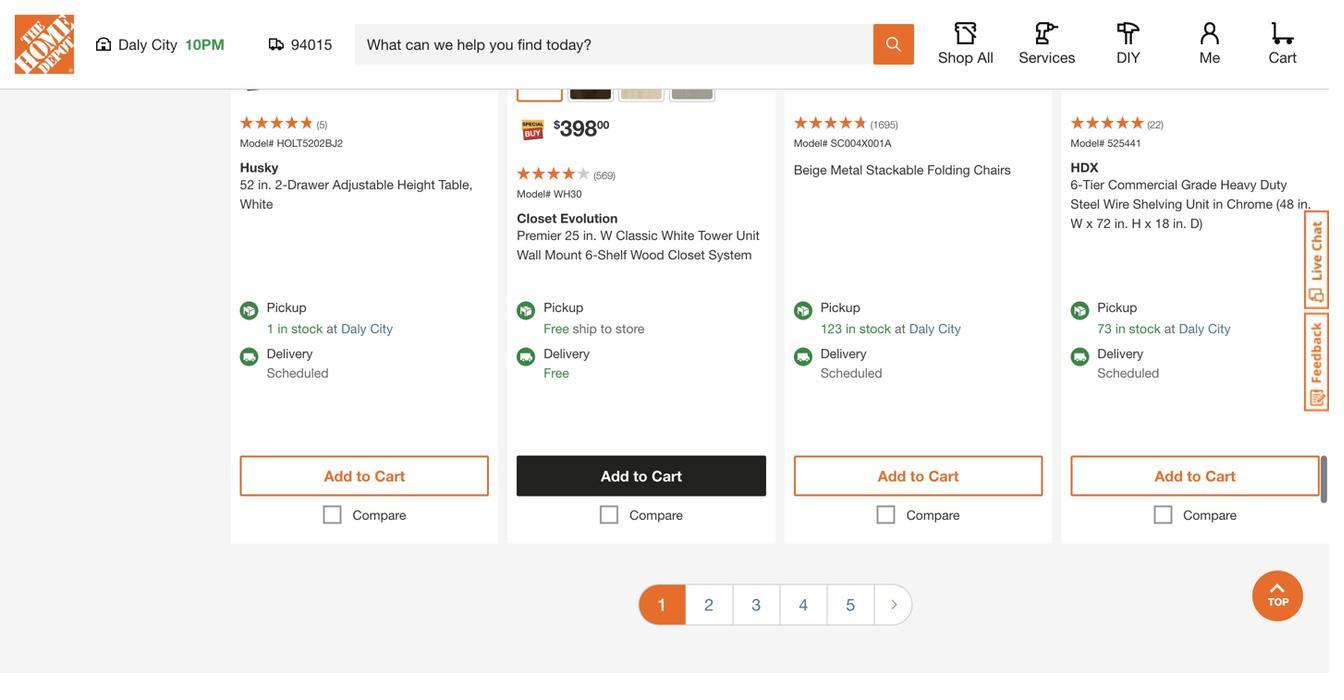 Task type: describe. For each thing, give the bounding box(es) containing it.
to for pickup 73 in stock at daly city
[[1187, 468, 1201, 485]]

closet evolution premier 25 in. w classic white tower unit wall mount 6-shelf wood closet system
[[517, 211, 760, 262]]

2-
[[275, 177, 287, 192]]

9
[[399, 77, 405, 89]]

73
[[1097, 321, 1112, 336]]

hdx 6-tier commercial grade heavy duty steel wire shelving unit in chrome (48 in. w x 72 in. h x 18 in. d)
[[1071, 160, 1311, 231]]

0 horizontal spatial .
[[360, 62, 363, 74]]

services button
[[1018, 22, 1077, 67]]

navigation containing 1
[[222, 572, 1329, 674]]

$ inside the 329 . 00 save $ 31 . 00 ( 9 %)
[[363, 77, 368, 89]]

to for pickup 1 in stock at daly city
[[356, 468, 371, 485]]

( for ( 5 )
[[317, 119, 319, 131]]

in. inside husky 52 in. 2-drawer adjustable height table, white
[[258, 177, 272, 192]]

scheduled for 123
[[821, 365, 882, 381]]

me button
[[1180, 22, 1239, 67]]

daly city link for pickup 1 in stock at daly city
[[341, 321, 393, 336]]

model# for pickup 1 in stock at daly city
[[240, 137, 274, 149]]

daly for pickup 73 in stock at daly city
[[1179, 321, 1204, 336]]

$ 398 00
[[554, 114, 609, 141]]

chrome
[[1227, 196, 1273, 212]]

model# for pickup 73 in stock at daly city
[[1071, 137, 1105, 149]]

grade
[[1181, 177, 1217, 192]]

2 x from the left
[[1145, 216, 1151, 231]]

shop all
[[938, 49, 994, 66]]

3 link
[[733, 585, 779, 625]]

cart for pickup 1 in stock at daly city
[[375, 468, 405, 485]]

pickup 73 in stock at daly city
[[1097, 300, 1231, 336]]

d)
[[1190, 216, 1203, 231]]

wh30
[[554, 188, 582, 200]]

scheduled for 73
[[1097, 365, 1159, 381]]

chairs
[[974, 162, 1011, 177]]

) up evolution in the top left of the page
[[613, 169, 615, 181]]

525441
[[1108, 137, 1141, 149]]

delivery for 123
[[821, 346, 867, 361]]

) for pickup 1 in stock at daly city
[[325, 119, 327, 131]]

( for ( 569 )
[[594, 169, 596, 181]]

4 link
[[780, 585, 827, 625]]

delivery scheduled for 1
[[267, 346, 329, 381]]

tier
[[1083, 177, 1104, 192]]

( 569 )
[[594, 169, 615, 181]]

duty
[[1260, 177, 1287, 192]]

4
[[799, 595, 808, 615]]

w inside closet evolution premier 25 in. w classic white tower unit wall mount 6-shelf wood closet system
[[600, 228, 612, 243]]

329
[[343, 62, 360, 74]]

pickup for 73
[[1097, 300, 1137, 315]]

add to cart button for pickup 73 in stock at daly city
[[1071, 456, 1320, 497]]

available shipping image for pickup 123 in stock at daly city
[[794, 348, 812, 366]]

in. right (48
[[1298, 196, 1311, 212]]

height
[[397, 177, 435, 192]]

569
[[596, 169, 613, 181]]

white inside husky 52 in. 2-drawer adjustable height table, white
[[240, 196, 273, 212]]

evolution
[[560, 211, 618, 226]]

model# 525441
[[1071, 137, 1141, 149]]

available for pickup image for 73 in stock
[[1071, 302, 1089, 320]]

available shipping image
[[517, 348, 535, 366]]

wall
[[517, 247, 541, 262]]

free for pickup free ship to store
[[544, 321, 569, 336]]

pickup for 1
[[267, 300, 307, 315]]

stock for 73 in stock
[[1129, 321, 1161, 336]]

( for ( 22 )
[[1147, 119, 1150, 131]]

) for pickup 73 in stock at daly city
[[1161, 119, 1164, 131]]

beige metal stackable folding chairs
[[794, 162, 1011, 177]]

tower
[[698, 228, 733, 243]]

delivery for 1
[[267, 346, 313, 361]]

shop
[[938, 49, 973, 66]]

diy
[[1117, 49, 1140, 66]]

( 5 )
[[317, 119, 327, 131]]

94015 button
[[269, 35, 333, 54]]

at for 123 in stock
[[895, 321, 906, 336]]

premier
[[517, 228, 561, 243]]

unit inside hdx 6-tier commercial grade heavy duty steel wire shelving unit in chrome (48 in. w x 72 in. h x 18 in. d)
[[1186, 196, 1209, 212]]

22
[[1150, 119, 1161, 131]]

329 . 00 save $ 31 . 00 ( 9 %)
[[337, 62, 418, 89]]

steel
[[1071, 196, 1100, 212]]

white inside closet evolution premier 25 in. w classic white tower unit wall mount 6-shelf wood closet system
[[661, 228, 694, 243]]

%) inside the 329 . 00 save $ 31 . 00 ( 9 %)
[[405, 77, 418, 89]]

in for pickup 1 in stock at daly city
[[278, 321, 288, 336]]

in for pickup 73 in stock at daly city
[[1115, 321, 1126, 336]]

( inside $ save $ 10 . 00 ( 8 %)
[[1195, 77, 1197, 89]]

2 add to cart button from the left
[[517, 456, 766, 497]]

%) inside $ save $ 10 . 00 ( 8 %)
[[1203, 77, 1216, 89]]

harvest grain image
[[621, 59, 662, 99]]

model# wh30
[[517, 188, 582, 200]]

What can we help you find today? search field
[[367, 25, 872, 64]]

city for pickup 73 in stock at daly city
[[1208, 321, 1231, 336]]

2 link
[[686, 585, 732, 625]]

00 left 9
[[382, 77, 394, 89]]

18
[[1155, 216, 1169, 231]]

(48
[[1276, 196, 1294, 212]]

cart link
[[1263, 22, 1303, 67]]

in inside hdx 6-tier commercial grade heavy duty steel wire shelving unit in chrome (48 in. w x 72 in. h x 18 in. d)
[[1213, 196, 1223, 212]]

add to cart button for pickup 123 in stock at daly city
[[794, 456, 1043, 497]]

daly for pickup 123 in stock at daly city
[[909, 321, 935, 336]]

model# for pickup 123 in stock at daly city
[[794, 137, 828, 149]]

72
[[1097, 216, 1111, 231]]

rustic grey image
[[672, 59, 713, 99]]

$ left 8
[[1161, 77, 1166, 89]]

10
[[1166, 77, 1178, 89]]

daly city link for pickup 73 in stock at daly city
[[1179, 321, 1231, 336]]

in. inside closet evolution premier 25 in. w classic white tower unit wall mount 6-shelf wood closet system
[[583, 228, 597, 243]]

6-tier commercial grade heavy duty steel wire shelving unit in chrome (48 in. w x 72 in. h x 18 in. d) image
[[1061, 0, 1329, 47]]

0 vertical spatial 5
[[319, 119, 325, 131]]

119
[[1081, 65, 1118, 91]]

delivery scheduled for 73
[[1097, 346, 1159, 381]]

delivery scheduled for 123
[[821, 346, 882, 381]]

husky 52 in. 2-drawer adjustable height table, white
[[240, 160, 473, 212]]

10pm
[[185, 36, 225, 53]]

( 22 )
[[1147, 119, 1164, 131]]

w inside hdx 6-tier commercial grade heavy duty steel wire shelving unit in chrome (48 in. w x 72 in. h x 18 in. d)
[[1071, 216, 1083, 231]]

husky
[[240, 160, 278, 175]]

add for 123 in stock
[[878, 468, 906, 485]]

pickup for 123
[[821, 300, 860, 315]]

daly for pickup 1 in stock at daly city
[[341, 321, 367, 336]]

8
[[1197, 77, 1203, 89]]

delivery for 73
[[1097, 346, 1143, 361]]

heavy
[[1220, 177, 1257, 192]]

wood
[[630, 247, 664, 262]]

classic
[[616, 228, 658, 243]]

daly city 10pm
[[118, 36, 225, 53]]

1 horizontal spatial .
[[379, 77, 382, 89]]

2
[[705, 595, 714, 615]]

me
[[1199, 49, 1220, 66]]

compare for pickup 1 in stock at daly city
[[353, 508, 406, 523]]

wire
[[1103, 196, 1129, 212]]

stock for 1 in stock
[[291, 321, 323, 336]]

pickup 1 in stock at daly city
[[267, 300, 393, 336]]

available for pickup image for free
[[517, 302, 535, 320]]

store
[[616, 321, 645, 336]]

h
[[1132, 216, 1141, 231]]

to for pickup 123 in stock at daly city
[[910, 468, 924, 485]]

delivery for free
[[544, 346, 590, 361]]

398
[[560, 114, 597, 141]]

commercial
[[1108, 177, 1178, 192]]

metal
[[830, 162, 863, 177]]

in for pickup 123 in stock at daly city
[[846, 321, 856, 336]]

holt5202bj2
[[277, 137, 343, 149]]

espresso image
[[570, 59, 611, 99]]

00 inside $ save $ 10 . 00 ( 8 %)
[[1181, 77, 1192, 89]]

premier 25 in. w classic white tower unit wall mount 6-shelf wood closet system image
[[508, 0, 775, 47]]

2 compare from the left
[[630, 508, 683, 523]]

at for 1 in stock
[[326, 321, 338, 336]]



Task type: locate. For each thing, give the bounding box(es) containing it.
( 1695 )
[[870, 119, 898, 131]]

1 vertical spatial white
[[661, 228, 694, 243]]

1 horizontal spatial 1
[[657, 595, 667, 615]]

white
[[240, 196, 273, 212], [661, 228, 694, 243]]

1 vertical spatial 6-
[[585, 247, 598, 262]]

1 add from the left
[[324, 468, 352, 485]]

unit
[[1186, 196, 1209, 212], [736, 228, 760, 243]]

0 horizontal spatial 5
[[319, 119, 325, 131]]

available for pickup image up available shipping icon
[[517, 302, 535, 320]]

sc004x001a
[[831, 137, 891, 149]]

1 free from the top
[[544, 321, 569, 336]]

1 horizontal spatial x
[[1145, 216, 1151, 231]]

available shipping image for pickup 1 in stock at daly city
[[240, 348, 258, 366]]

1 link
[[639, 585, 685, 625]]

6- right mount
[[585, 247, 598, 262]]

save inside $ save $ 10 . 00 ( 8 %)
[[1135, 77, 1158, 89]]

scheduled down 73
[[1097, 365, 1159, 381]]

city inside the pickup 123 in stock at daly city
[[938, 321, 961, 336]]

1 horizontal spatial available shipping image
[[794, 348, 812, 366]]

save
[[337, 77, 360, 89], [1135, 77, 1158, 89]]

free inside delivery free
[[544, 365, 569, 381]]

0 horizontal spatial daly city link
[[341, 321, 393, 336]]

2 daly city link from the left
[[909, 321, 961, 336]]

stock
[[291, 321, 323, 336], [859, 321, 891, 336], [1129, 321, 1161, 336]]

3 daly city link from the left
[[1179, 321, 1231, 336]]

1 horizontal spatial stock
[[859, 321, 891, 336]]

free
[[544, 321, 569, 336], [544, 365, 569, 381]]

stock inside the pickup 123 in stock at daly city
[[859, 321, 891, 336]]

add to cart for pickup 1 in stock at daly city
[[324, 468, 405, 485]]

1 horizontal spatial %)
[[1203, 77, 1216, 89]]

pickup 123 in stock at daly city
[[821, 300, 961, 336]]

3 at from the left
[[1164, 321, 1175, 336]]

compare
[[353, 508, 406, 523], [630, 508, 683, 523], [906, 508, 960, 523], [1183, 508, 1237, 523]]

1 daly city link from the left
[[341, 321, 393, 336]]

0 horizontal spatial %)
[[405, 77, 418, 89]]

system
[[709, 247, 752, 262]]

1 pickup from the left
[[267, 300, 307, 315]]

1 horizontal spatial at
[[895, 321, 906, 336]]

scheduled down the 123
[[821, 365, 882, 381]]

123
[[821, 321, 842, 336]]

5 inside navigation
[[846, 595, 855, 615]]

at inside 'pickup 73 in stock at daly city'
[[1164, 321, 1175, 336]]

delivery down the 123
[[821, 346, 867, 361]]

unit up d)
[[1186, 196, 1209, 212]]

live chat image
[[1304, 211, 1329, 310]]

3 available shipping image from the left
[[1071, 348, 1089, 366]]

save left '10'
[[1135, 77, 1158, 89]]

0 horizontal spatial x
[[1086, 216, 1093, 231]]

in inside the pickup 123 in stock at daly city
[[846, 321, 856, 336]]

white down the 52
[[240, 196, 273, 212]]

pickup for free
[[544, 300, 583, 315]]

model# sc004x001a
[[794, 137, 891, 149]]

navigation
[[222, 572, 1329, 674]]

2 add from the left
[[601, 468, 629, 485]]

4 available for pickup image from the left
[[1071, 302, 1089, 320]]

0 vertical spatial 6-
[[1071, 177, 1083, 192]]

hdx
[[1071, 160, 1098, 175]]

mount
[[545, 247, 582, 262]]

save inside the 329 . 00 save $ 31 . 00 ( 9 %)
[[337, 77, 360, 89]]

table,
[[439, 177, 473, 192]]

1 horizontal spatial w
[[1071, 216, 1083, 231]]

3 delivery from the left
[[821, 346, 867, 361]]

5 link
[[828, 585, 874, 625]]

0 horizontal spatial unit
[[736, 228, 760, 243]]

0 horizontal spatial closet
[[517, 211, 557, 226]]

94015
[[291, 36, 332, 53]]

all
[[977, 49, 994, 66]]

pickup inside pickup free ship to store
[[544, 300, 583, 315]]

2 available for pickup image from the left
[[517, 302, 535, 320]]

2 delivery from the left
[[544, 346, 590, 361]]

delivery scheduled down 73
[[1097, 346, 1159, 381]]

)
[[325, 119, 327, 131], [896, 119, 898, 131], [1161, 119, 1164, 131], [613, 169, 615, 181]]

2 scheduled from the left
[[821, 365, 882, 381]]

closet up premier
[[517, 211, 557, 226]]

1 vertical spatial free
[[544, 365, 569, 381]]

25
[[565, 228, 579, 243]]

1 horizontal spatial unit
[[1186, 196, 1209, 212]]

1 horizontal spatial 6-
[[1071, 177, 1083, 192]]

pickup inside 'pickup 73 in stock at daly city'
[[1097, 300, 1137, 315]]

5 up holt5202bj2
[[319, 119, 325, 131]]

0 vertical spatial 1
[[267, 321, 274, 336]]

shelving
[[1133, 196, 1182, 212]]

city for pickup 123 in stock at daly city
[[938, 321, 961, 336]]

$ right 119
[[1135, 62, 1141, 74]]

3 delivery scheduled from the left
[[1097, 346, 1159, 381]]

4 compare from the left
[[1183, 508, 1237, 523]]

in. left 2-
[[258, 177, 272, 192]]

2 %) from the left
[[1203, 77, 1216, 89]]

free inside pickup free ship to store
[[544, 321, 569, 336]]

) down $ save $ 10 . 00 ( 8 %)
[[1161, 119, 1164, 131]]

1 inside 1 link
[[657, 595, 667, 615]]

beige metal stackable folding chairs link
[[794, 160, 1043, 180]]

1 available for pickup image from the left
[[240, 302, 258, 320]]

shelf
[[598, 247, 627, 262]]

4 pickup from the left
[[1097, 300, 1137, 315]]

model# up "beige"
[[794, 137, 828, 149]]

available shipping image
[[240, 348, 258, 366], [794, 348, 812, 366], [1071, 348, 1089, 366]]

1 horizontal spatial closet
[[668, 247, 705, 262]]

3 add to cart button from the left
[[794, 456, 1043, 497]]

0 horizontal spatial scheduled
[[267, 365, 329, 381]]

. left 8
[[1178, 77, 1181, 89]]

2 horizontal spatial scheduled
[[1097, 365, 1159, 381]]

model# up hdx
[[1071, 137, 1105, 149]]

0 vertical spatial white
[[240, 196, 273, 212]]

1
[[267, 321, 274, 336], [657, 595, 667, 615]]

w down steel
[[1071, 216, 1083, 231]]

0 horizontal spatial 1
[[267, 321, 274, 336]]

delivery scheduled
[[267, 346, 329, 381], [821, 346, 882, 381], [1097, 346, 1159, 381]]

in. down evolution in the top left of the page
[[583, 228, 597, 243]]

delivery scheduled down the 123
[[821, 346, 882, 381]]

cart for pickup 73 in stock at daly city
[[1205, 468, 1236, 485]]

available for pickup image for 1 in stock
[[240, 302, 258, 320]]

x left 72
[[1086, 216, 1093, 231]]

2 horizontal spatial stock
[[1129, 321, 1161, 336]]

available for pickup image
[[240, 302, 258, 320], [517, 302, 535, 320], [794, 302, 812, 320], [1071, 302, 1089, 320]]

1 compare from the left
[[353, 508, 406, 523]]

free left the ship
[[544, 321, 569, 336]]

2 horizontal spatial .
[[1178, 77, 1181, 89]]

4 add to cart button from the left
[[1071, 456, 1320, 497]]

) for pickup 123 in stock at daly city
[[896, 119, 898, 131]]

2 pickup from the left
[[544, 300, 583, 315]]

3 pickup from the left
[[821, 300, 860, 315]]

00 down espresso image
[[597, 118, 609, 131]]

w up shelf
[[600, 228, 612, 243]]

services
[[1019, 49, 1075, 66]]

4 add from the left
[[1155, 468, 1183, 485]]

x
[[1086, 216, 1093, 231], [1145, 216, 1151, 231]]

1 horizontal spatial white
[[661, 228, 694, 243]]

$ inside $ 398 00
[[554, 118, 560, 131]]

beige
[[794, 162, 827, 177]]

to inside pickup free ship to store
[[600, 321, 612, 336]]

%) right '31'
[[405, 77, 418, 89]]

delivery
[[267, 346, 313, 361], [544, 346, 590, 361], [821, 346, 867, 361], [1097, 346, 1143, 361]]

2 at from the left
[[895, 321, 906, 336]]

add for 1 in stock
[[324, 468, 352, 485]]

1695
[[873, 119, 896, 131]]

delivery down the ship
[[544, 346, 590, 361]]

6- inside hdx 6-tier commercial grade heavy duty steel wire shelving unit in chrome (48 in. w x 72 in. h x 18 in. d)
[[1071, 177, 1083, 192]]

pickup inside pickup 1 in stock at daly city
[[267, 300, 307, 315]]

delivery free
[[544, 346, 590, 381]]

1 add to cart from the left
[[324, 468, 405, 485]]

6- down hdx
[[1071, 177, 1083, 192]]

1 vertical spatial unit
[[736, 228, 760, 243]]

1 delivery scheduled from the left
[[267, 346, 329, 381]]

( inside the 329 . 00 save $ 31 . 00 ( 9 %)
[[396, 77, 399, 89]]

$
[[1135, 62, 1141, 74], [363, 77, 368, 89], [1161, 77, 1166, 89], [554, 118, 560, 131]]

pickup
[[267, 300, 307, 315], [544, 300, 583, 315], [821, 300, 860, 315], [1097, 300, 1137, 315]]

( for ( 1695 )
[[870, 119, 873, 131]]

in. left d)
[[1173, 216, 1187, 231]]

free for delivery free
[[544, 365, 569, 381]]

daly inside the pickup 123 in stock at daly city
[[909, 321, 935, 336]]

4 delivery from the left
[[1097, 346, 1143, 361]]

1 x from the left
[[1086, 216, 1093, 231]]

white up wood
[[661, 228, 694, 243]]

3 stock from the left
[[1129, 321, 1161, 336]]

beige metal stackable folding chairs image
[[785, 0, 1052, 47]]

available for pickup image for 123 in stock
[[794, 302, 812, 320]]

3 scheduled from the left
[[1097, 365, 1159, 381]]

daly city link for pickup 123 in stock at daly city
[[909, 321, 961, 336]]

6- inside closet evolution premier 25 in. w classic white tower unit wall mount 6-shelf wood closet system
[[585, 247, 598, 262]]

folding
[[927, 162, 970, 177]]

0 horizontal spatial available shipping image
[[240, 348, 258, 366]]

model# up husky
[[240, 137, 274, 149]]

compare for pickup 73 in stock at daly city
[[1183, 508, 1237, 523]]

available for pickup image left the pickup 123 in stock at daly city on the right of page
[[794, 302, 812, 320]]

1 delivery from the left
[[267, 346, 313, 361]]

1 vertical spatial 5
[[846, 595, 855, 615]]

1 %) from the left
[[405, 77, 418, 89]]

$ down the classic white image
[[554, 118, 560, 131]]

daly
[[118, 36, 147, 53], [341, 321, 367, 336], [909, 321, 935, 336], [1179, 321, 1204, 336]]

1 horizontal spatial scheduled
[[821, 365, 882, 381]]

diy button
[[1099, 22, 1158, 67]]

at inside pickup 1 in stock at daly city
[[326, 321, 338, 336]]

model# left wh30
[[517, 188, 551, 200]]

closet down tower in the top right of the page
[[668, 247, 705, 262]]

0 horizontal spatial at
[[326, 321, 338, 336]]

adjustable
[[333, 177, 394, 192]]

0 horizontal spatial stock
[[291, 321, 323, 336]]

52 in. 2-drawer adjustable height table, white image
[[231, 0, 498, 47]]

ship
[[573, 321, 597, 336]]

31
[[368, 77, 379, 89]]

add to cart button
[[240, 456, 489, 497], [517, 456, 766, 497], [794, 456, 1043, 497], [1071, 456, 1320, 497]]

at inside the pickup 123 in stock at daly city
[[895, 321, 906, 336]]

298
[[283, 65, 320, 91]]

0 horizontal spatial w
[[600, 228, 612, 243]]

1 available shipping image from the left
[[240, 348, 258, 366]]

to
[[600, 321, 612, 336], [356, 468, 371, 485], [633, 468, 647, 485], [910, 468, 924, 485], [1187, 468, 1201, 485]]

cart
[[1269, 49, 1297, 66], [375, 468, 405, 485], [652, 468, 682, 485], [928, 468, 959, 485], [1205, 468, 1236, 485]]

in.
[[258, 177, 272, 192], [1298, 196, 1311, 212], [1115, 216, 1128, 231], [1173, 216, 1187, 231], [583, 228, 597, 243]]

in. left 'h' at the right of the page
[[1115, 216, 1128, 231]]

pickup inside the pickup 123 in stock at daly city
[[821, 300, 860, 315]]

available shipping image for pickup 73 in stock at daly city
[[1071, 348, 1089, 366]]

model#
[[240, 137, 274, 149], [794, 137, 828, 149], [1071, 137, 1105, 149], [517, 188, 551, 200]]

2 free from the top
[[544, 365, 569, 381]]

scheduled for 1
[[267, 365, 329, 381]]

city for pickup 1 in stock at daly city
[[370, 321, 393, 336]]

0 horizontal spatial 6-
[[585, 247, 598, 262]]

13
[[805, 64, 829, 90]]

closet
[[517, 211, 557, 226], [668, 247, 705, 262]]

0 vertical spatial closet
[[517, 211, 557, 226]]

5 right 4
[[846, 595, 855, 615]]

in
[[1213, 196, 1223, 212], [278, 321, 288, 336], [846, 321, 856, 336], [1115, 321, 1126, 336]]

1 vertical spatial closet
[[668, 247, 705, 262]]

1 save from the left
[[337, 77, 360, 89]]

0 horizontal spatial white
[[240, 196, 273, 212]]

3 add to cart from the left
[[878, 468, 959, 485]]

2 save from the left
[[1135, 77, 1158, 89]]

daly city link
[[341, 321, 393, 336], [909, 321, 961, 336], [1179, 321, 1231, 336]]

3
[[752, 595, 761, 615]]

0 vertical spatial unit
[[1186, 196, 1209, 212]]

the home depot logo image
[[15, 15, 74, 74]]

1 stock from the left
[[291, 321, 323, 336]]

3 available for pickup image from the left
[[794, 302, 812, 320]]

add to cart for pickup 73 in stock at daly city
[[1155, 468, 1236, 485]]

in inside pickup 1 in stock at daly city
[[278, 321, 288, 336]]

00 left 8
[[1181, 77, 1192, 89]]

stock for 123 in stock
[[859, 321, 891, 336]]

1 at from the left
[[326, 321, 338, 336]]

1 horizontal spatial delivery scheduled
[[821, 346, 882, 381]]

$ left 9
[[363, 77, 368, 89]]

x right 'h' at the right of the page
[[1145, 216, 1151, 231]]

add to cart
[[324, 468, 405, 485], [601, 468, 682, 485], [878, 468, 959, 485], [1155, 468, 1236, 485]]

1 inside pickup 1 in stock at daly city
[[267, 321, 274, 336]]

0 vertical spatial free
[[544, 321, 569, 336]]

. left 9
[[379, 77, 382, 89]]

stock inside pickup 1 in stock at daly city
[[291, 321, 323, 336]]

free right available shipping icon
[[544, 365, 569, 381]]

2 stock from the left
[[859, 321, 891, 336]]

in inside 'pickup 73 in stock at daly city'
[[1115, 321, 1126, 336]]

add to cart for pickup 123 in stock at daly city
[[878, 468, 959, 485]]

daly inside 'pickup 73 in stock at daly city'
[[1179, 321, 1204, 336]]

2 available shipping image from the left
[[794, 348, 812, 366]]

2 add to cart from the left
[[601, 468, 682, 485]]

classic white image
[[521, 60, 559, 98]]

00 inside $ 398 00
[[597, 118, 609, 131]]

1 add to cart button from the left
[[240, 456, 489, 497]]

scheduled down pickup 1 in stock at daly city
[[267, 365, 329, 381]]

4 add to cart from the left
[[1155, 468, 1236, 485]]

) up stackable
[[896, 119, 898, 131]]

cart for pickup 123 in stock at daly city
[[928, 468, 959, 485]]

available for pickup image left pickup 1 in stock at daly city
[[240, 302, 258, 320]]

3 add from the left
[[878, 468, 906, 485]]

stock inside 'pickup 73 in stock at daly city'
[[1129, 321, 1161, 336]]

1 scheduled from the left
[[267, 365, 329, 381]]

. inside $ save $ 10 . 00 ( 8 %)
[[1178, 77, 1181, 89]]

delivery down pickup 1 in stock at daly city
[[267, 346, 313, 361]]

city inside 'pickup 73 in stock at daly city'
[[1208, 321, 1231, 336]]

stackable
[[866, 162, 924, 177]]

52
[[240, 177, 254, 192]]

feedback link image
[[1304, 312, 1329, 412]]

save down 329
[[337, 77, 360, 89]]

add for 73 in stock
[[1155, 468, 1183, 485]]

. down 52 in. 2-drawer adjustable height table, white image
[[360, 62, 363, 74]]

2 horizontal spatial delivery scheduled
[[1097, 346, 1159, 381]]

1 horizontal spatial 5
[[846, 595, 855, 615]]

available for pickup image left 'pickup 73 in stock at daly city'
[[1071, 302, 1089, 320]]

unit inside closet evolution premier 25 in. w classic white tower unit wall mount 6-shelf wood closet system
[[736, 228, 760, 243]]

0 horizontal spatial delivery scheduled
[[267, 346, 329, 381]]

%)
[[405, 77, 418, 89], [1203, 77, 1216, 89]]

5
[[319, 119, 325, 131], [846, 595, 855, 615]]

add
[[324, 468, 352, 485], [601, 468, 629, 485], [878, 468, 906, 485], [1155, 468, 1183, 485]]

unit up system
[[736, 228, 760, 243]]

add to cart button for pickup 1 in stock at daly city
[[240, 456, 489, 497]]

pickup free ship to store
[[544, 300, 645, 336]]

%) down me
[[1203, 77, 1216, 89]]

1 horizontal spatial save
[[1135, 77, 1158, 89]]

city inside pickup 1 in stock at daly city
[[370, 321, 393, 336]]

scheduled
[[267, 365, 329, 381], [821, 365, 882, 381], [1097, 365, 1159, 381]]

2 delivery scheduled from the left
[[821, 346, 882, 381]]

compare for pickup 123 in stock at daly city
[[906, 508, 960, 523]]

2 horizontal spatial daly city link
[[1179, 321, 1231, 336]]

delivery down 73
[[1097, 346, 1143, 361]]

2 horizontal spatial at
[[1164, 321, 1175, 336]]

delivery scheduled down pickup 1 in stock at daly city
[[267, 346, 329, 381]]

0 horizontal spatial save
[[337, 77, 360, 89]]

drawer
[[287, 177, 329, 192]]

1 horizontal spatial daly city link
[[909, 321, 961, 336]]

model# holt5202bj2
[[240, 137, 343, 149]]

) up holt5202bj2
[[325, 119, 327, 131]]

3 compare from the left
[[906, 508, 960, 523]]

2 horizontal spatial available shipping image
[[1071, 348, 1089, 366]]

daly inside pickup 1 in stock at daly city
[[341, 321, 367, 336]]

$ save $ 10 . 00 ( 8 %)
[[1135, 62, 1216, 89]]

00 up '31'
[[363, 62, 374, 74]]

at for 73 in stock
[[1164, 321, 1175, 336]]

1 vertical spatial 1
[[657, 595, 667, 615]]

shop all button
[[936, 22, 995, 67]]



